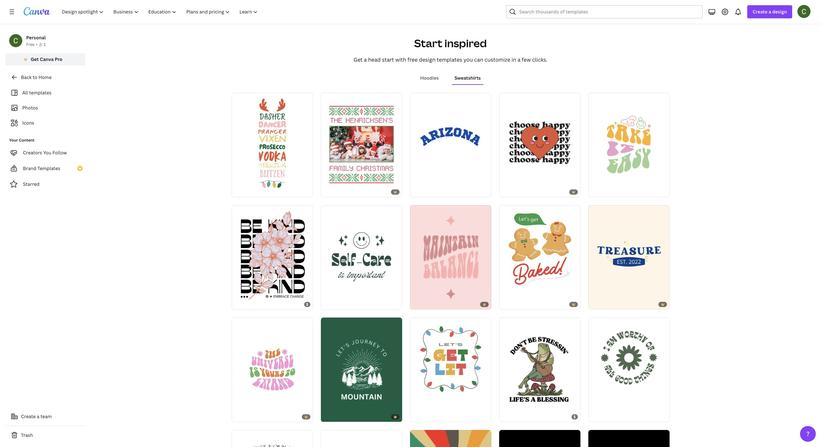 Task type: vqa. For each thing, say whether or not it's contained in the screenshot.
James Peterson icon on the right top of the page
no



Task type: describe. For each thing, give the bounding box(es) containing it.
red and black aesthetic retro graphic sweatshirt image
[[499, 93, 581, 197]]

1 horizontal spatial templates
[[437, 56, 462, 63]]

girls groovy 70's vintage retro sweatshirt image
[[410, 430, 491, 447]]

start inspired
[[414, 36, 487, 50]]

photos
[[22, 105, 38, 111]]

personal ugly christmas sweatshirt in red green style image
[[321, 93, 402, 197]]

with
[[395, 56, 406, 63]]

christina overa image
[[798, 5, 811, 18]]

black vintage streetwear angel graphic sweatshirt image
[[232, 430, 313, 447]]

get for get canva pro
[[31, 56, 39, 62]]

free
[[408, 56, 418, 63]]

start
[[382, 56, 394, 63]]

blue bold vintage sport arizona sweatshirt image
[[410, 93, 491, 197]]

Search search field
[[519, 6, 699, 18]]

clicks.
[[532, 56, 548, 63]]

follow
[[52, 150, 67, 156]]

modern aesthetic typographic floral sweatshirt image
[[232, 205, 313, 309]]

bubblegum pink lime green orange typecentric psychedelic no copy psychedelic sweatshirt image
[[232, 318, 313, 422]]

creators you follow
[[23, 150, 67, 156]]

all
[[22, 90, 28, 96]]

can
[[474, 56, 483, 63]]

hoodies button
[[418, 72, 442, 84]]

sweatshirts
[[455, 75, 481, 81]]

get canva pro
[[31, 56, 62, 62]]

personal ugly christmas sweatshirt in red green yellow style image
[[410, 318, 491, 422]]

brand templates
[[23, 165, 60, 171]]

1
[[44, 42, 46, 47]]

trash
[[21, 432, 33, 438]]

you
[[464, 56, 473, 63]]

$ for the modern aesthetic typographic floral sweatshirt image
[[306, 302, 308, 307]]

green simple smiley self-care graphic sweatshirt image
[[321, 205, 402, 309]]

a for design
[[769, 9, 771, 15]]

customize
[[485, 56, 510, 63]]

few
[[522, 56, 531, 63]]

back to home link
[[5, 71, 85, 84]]

a for head
[[364, 56, 367, 63]]

starred link
[[5, 178, 85, 191]]

orange aesthetic peach graphic sweatshirt image
[[321, 430, 402, 447]]

home
[[38, 74, 52, 80]]

inspired
[[445, 36, 487, 50]]

your content
[[9, 137, 35, 143]]

you
[[43, 150, 51, 156]]

pro
[[55, 56, 62, 62]]

get a head start with free design templates you can customize in a few clicks.
[[354, 56, 548, 63]]

start
[[414, 36, 443, 50]]

trash link
[[5, 429, 85, 442]]

0 horizontal spatial design
[[419, 56, 436, 63]]

design inside dropdown button
[[773, 9, 787, 15]]

create a team
[[21, 413, 52, 420]]

green and brown illustration retro graphic sweatshirt image
[[499, 318, 581, 422]]

personal funny christmas sweatshirt in red green yellow style image
[[232, 93, 313, 197]]



Task type: locate. For each thing, give the bounding box(es) containing it.
icons
[[22, 120, 34, 126]]

light pink dark pink typecentric psychedelic no copy psychedelic sweatshirt image
[[410, 205, 491, 309]]

•
[[36, 42, 37, 47]]

templates right all
[[29, 90, 51, 96]]

top level navigation element
[[58, 5, 263, 18]]

templates down start inspired
[[437, 56, 462, 63]]

back
[[21, 74, 32, 80]]

all templates
[[22, 90, 51, 96]]

create a design button
[[748, 5, 792, 18]]

a inside dropdown button
[[769, 9, 771, 15]]

get left head
[[354, 56, 363, 63]]

get
[[31, 56, 39, 62], [354, 56, 363, 63]]

0 vertical spatial $
[[306, 302, 308, 307]]

create inside create a design dropdown button
[[753, 9, 768, 15]]

get inside button
[[31, 56, 39, 62]]

$
[[306, 302, 308, 307], [574, 414, 576, 419]]

black brown illustration 90's sweatshirt image
[[499, 430, 581, 447]]

your
[[9, 137, 18, 143]]

create for create a team
[[21, 413, 36, 420]]

0 horizontal spatial get
[[31, 56, 39, 62]]

team
[[41, 413, 52, 420]]

0 vertical spatial templates
[[437, 56, 462, 63]]

1 horizontal spatial design
[[773, 9, 787, 15]]

templates
[[437, 56, 462, 63], [29, 90, 51, 96]]

create inside create a team button
[[21, 413, 36, 420]]

sweatshirts button
[[452, 72, 484, 84]]

1 horizontal spatial $
[[574, 414, 576, 419]]

0 horizontal spatial $
[[306, 302, 308, 307]]

0 horizontal spatial create
[[21, 413, 36, 420]]

a inside button
[[37, 413, 39, 420]]

canva
[[40, 56, 54, 62]]

green illustrated mountain sweatshirt image
[[321, 318, 402, 422]]

$ for green and brown illustration retro graphic sweatshirt image
[[574, 414, 576, 419]]

a
[[769, 9, 771, 15], [364, 56, 367, 63], [518, 56, 521, 63], [37, 413, 39, 420]]

templates
[[37, 165, 60, 171]]

design left "christina overa" icon
[[773, 9, 787, 15]]

brand templates link
[[5, 162, 85, 175]]

1 horizontal spatial create
[[753, 9, 768, 15]]

free
[[26, 42, 35, 47]]

0 vertical spatial design
[[773, 9, 787, 15]]

pastel orange pastel pink pastel green typecentric psychedelic no copy psychedelic sweatshirt image
[[588, 93, 670, 197]]

starred
[[23, 181, 40, 187]]

design right free
[[419, 56, 436, 63]]

2 get from the left
[[354, 56, 363, 63]]

dark green illustrative muted peaceful awareness quotes psychedelic sweatshirt image
[[588, 318, 670, 422]]

1 get from the left
[[31, 56, 39, 62]]

create a design
[[753, 9, 787, 15]]

head
[[368, 56, 381, 63]]

get for get a head start with free design templates you can customize in a few clicks.
[[354, 56, 363, 63]]

content
[[19, 137, 35, 143]]

back to home
[[21, 74, 52, 80]]

in
[[512, 56, 516, 63]]

1 vertical spatial create
[[21, 413, 36, 420]]

0 vertical spatial create
[[753, 9, 768, 15]]

1 vertical spatial $
[[574, 414, 576, 419]]

personal
[[26, 34, 46, 41]]

creators
[[23, 150, 42, 156]]

design
[[773, 9, 787, 15], [419, 56, 436, 63]]

0 horizontal spatial templates
[[29, 90, 51, 96]]

get left canva at the top left
[[31, 56, 39, 62]]

creators you follow link
[[5, 146, 85, 159]]

a for team
[[37, 413, 39, 420]]

free •
[[26, 42, 37, 47]]

all templates link
[[9, 87, 81, 99]]

colorful simple illustration back to 90's sweatshirt image
[[588, 430, 670, 447]]

photos link
[[9, 102, 81, 114]]

create a team button
[[5, 410, 85, 423]]

create
[[753, 9, 768, 15], [21, 413, 36, 420]]

hoodies
[[420, 75, 439, 81]]

icons link
[[9, 117, 81, 129]]

1 horizontal spatial get
[[354, 56, 363, 63]]

1 vertical spatial design
[[419, 56, 436, 63]]

personal funny christmas sweatshirt in orange red green style image
[[499, 205, 581, 309]]

to
[[33, 74, 37, 80]]

None search field
[[506, 5, 703, 18]]

cream and navy blue minimalist treasure sweatshirt image
[[588, 205, 670, 309]]

create for create a design
[[753, 9, 768, 15]]

get canva pro button
[[5, 53, 85, 66]]

brand
[[23, 165, 36, 171]]

1 vertical spatial templates
[[29, 90, 51, 96]]



